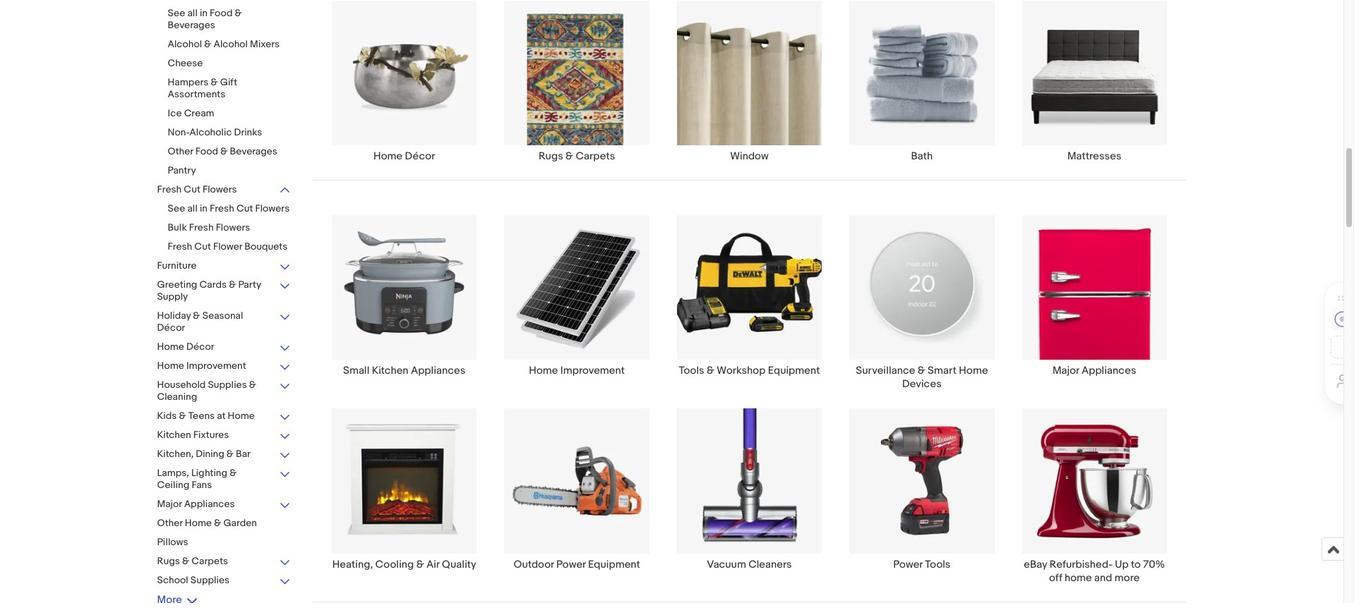 Task type: locate. For each thing, give the bounding box(es) containing it.
bouquets
[[245, 241, 288, 253]]

0 vertical spatial major
[[1053, 365, 1080, 378]]

pantry link
[[168, 165, 291, 178]]

mattresses link
[[1009, 0, 1181, 163]]

kitchen up kitchen,
[[157, 429, 191, 441]]

home improvement
[[529, 365, 625, 378]]

supplies down the rugs & carpets dropdown button
[[191, 575, 230, 587]]

in up alcohol & alcohol mixers link
[[200, 7, 208, 19]]

cut down pantry
[[184, 184, 200, 196]]

hampers
[[168, 76, 209, 88]]

household supplies & cleaning button
[[157, 379, 291, 405]]

see up bulk
[[168, 203, 185, 215]]

2 horizontal spatial décor
[[405, 150, 435, 163]]

1 vertical spatial kitchen
[[157, 429, 191, 441]]

all up alcohol & alcohol mixers link
[[187, 7, 198, 19]]

flowers up bouquets
[[255, 203, 290, 215]]

2 alcohol from the left
[[214, 38, 248, 50]]

major inside see all in food & beverages alcohol & alcohol mixers cheese hampers & gift assortments ice cream non-alcoholic drinks other food & beverages pantry fresh cut flowers see all in fresh cut flowers bulk fresh flowers fresh cut flower bouquets furniture greeting cards & party supply holiday & seasonal décor home décor home improvement household supplies & cleaning kids & teens at home kitchen fixtures kitchen, dining & bar lamps, lighting & ceiling fans major appliances other home & garden pillows rugs & carpets school supplies
[[157, 499, 182, 511]]

supplies down home improvement dropdown button
[[208, 379, 247, 391]]

dining
[[196, 448, 224, 460]]

kitchen
[[372, 365, 409, 378], [157, 429, 191, 441]]

ice cream link
[[168, 107, 291, 121]]

0 horizontal spatial appliances
[[184, 499, 235, 511]]

1 horizontal spatial power
[[894, 558, 923, 572]]

home décor
[[374, 150, 435, 163]]

1 vertical spatial carpets
[[192, 556, 228, 568]]

carpets inside see all in food & beverages alcohol & alcohol mixers cheese hampers & gift assortments ice cream non-alcoholic drinks other food & beverages pantry fresh cut flowers see all in fresh cut flowers bulk fresh flowers fresh cut flower bouquets furniture greeting cards & party supply holiday & seasonal décor home décor home improvement household supplies & cleaning kids & teens at home kitchen fixtures kitchen, dining & bar lamps, lighting & ceiling fans major appliances other home & garden pillows rugs & carpets school supplies
[[192, 556, 228, 568]]

cheese
[[168, 57, 203, 69]]

0 horizontal spatial alcohol
[[168, 38, 202, 50]]

0 vertical spatial beverages
[[168, 19, 215, 31]]

power
[[557, 558, 586, 572], [894, 558, 923, 572]]

fixtures
[[193, 429, 229, 441]]

window
[[730, 150, 769, 163]]

power tools link
[[836, 408, 1009, 585]]

1 horizontal spatial décor
[[186, 341, 214, 353]]

0 vertical spatial rugs
[[539, 150, 563, 163]]

fresh
[[157, 184, 182, 196], [210, 203, 234, 215], [189, 222, 214, 234], [168, 241, 192, 253]]

greeting
[[157, 279, 197, 291]]

1 vertical spatial major
[[157, 499, 182, 511]]

and
[[1095, 572, 1113, 585]]

0 horizontal spatial beverages
[[168, 19, 215, 31]]

beverages down the drinks
[[230, 145, 277, 157]]

bath
[[911, 150, 933, 163]]

small kitchen appliances
[[343, 365, 466, 378]]

school
[[157, 575, 188, 587]]

décor
[[405, 150, 435, 163], [157, 322, 185, 334], [186, 341, 214, 353]]

0 horizontal spatial kitchen
[[157, 429, 191, 441]]

0 vertical spatial décor
[[405, 150, 435, 163]]

flowers down pantry link
[[203, 184, 237, 196]]

kitchen fixtures button
[[157, 429, 291, 443]]

fresh down bulk
[[168, 241, 192, 253]]

major
[[1053, 365, 1080, 378], [157, 499, 182, 511]]

0 vertical spatial kitchen
[[372, 365, 409, 378]]

ceiling
[[157, 480, 189, 492]]

2 vertical spatial décor
[[186, 341, 214, 353]]

kids & teens at home button
[[157, 410, 291, 424]]

food down alcoholic
[[195, 145, 218, 157]]

supply
[[157, 291, 188, 303]]

1 vertical spatial tools
[[925, 558, 951, 572]]

food
[[210, 7, 233, 19], [195, 145, 218, 157]]

bulk
[[168, 222, 187, 234]]

hampers & gift assortments link
[[168, 76, 291, 102]]

1 vertical spatial all
[[187, 203, 198, 215]]

0 horizontal spatial rugs
[[157, 556, 180, 568]]

1 vertical spatial see
[[168, 203, 185, 215]]

home décor link
[[318, 0, 491, 163]]

flower
[[213, 241, 242, 253]]

alcohol up cheese
[[168, 38, 202, 50]]

0 horizontal spatial improvement
[[186, 360, 246, 372]]

1 all from the top
[[187, 7, 198, 19]]

home
[[374, 150, 403, 163], [157, 341, 184, 353], [157, 360, 184, 372], [529, 365, 558, 378], [959, 365, 988, 378], [228, 410, 255, 422], [185, 518, 212, 530]]

0 vertical spatial in
[[200, 7, 208, 19]]

flowers down see all in fresh cut flowers link
[[216, 222, 250, 234]]

1 horizontal spatial rugs
[[539, 150, 563, 163]]

1 vertical spatial equipment
[[588, 558, 640, 572]]

0 vertical spatial cut
[[184, 184, 200, 196]]

quality
[[442, 558, 477, 572]]

home décor button
[[157, 341, 291, 355]]

lamps,
[[157, 468, 189, 480]]

0 horizontal spatial major
[[157, 499, 182, 511]]

1 horizontal spatial equipment
[[768, 365, 820, 378]]

appliances
[[411, 365, 466, 378], [1082, 365, 1137, 378], [184, 499, 235, 511]]

all
[[187, 7, 198, 19], [187, 203, 198, 215]]

cut left flower
[[194, 241, 211, 253]]

1 vertical spatial cut
[[237, 203, 253, 215]]

0 horizontal spatial carpets
[[192, 556, 228, 568]]

furniture button
[[157, 260, 291, 273]]

food up alcohol & alcohol mixers link
[[210, 7, 233, 19]]

70%
[[1144, 558, 1165, 572]]

alcohol & alcohol mixers link
[[168, 38, 291, 52]]

0 vertical spatial equipment
[[768, 365, 820, 378]]

see up cheese
[[168, 7, 185, 19]]

beverages up cheese
[[168, 19, 215, 31]]

kitchen inside see all in food & beverages alcohol & alcohol mixers cheese hampers & gift assortments ice cream non-alcoholic drinks other food & beverages pantry fresh cut flowers see all in fresh cut flowers bulk fresh flowers fresh cut flower bouquets furniture greeting cards & party supply holiday & seasonal décor home décor home improvement household supplies & cleaning kids & teens at home kitchen fixtures kitchen, dining & bar lamps, lighting & ceiling fans major appliances other home & garden pillows rugs & carpets school supplies
[[157, 429, 191, 441]]

to
[[1131, 558, 1141, 572]]

in down fresh cut flowers dropdown button
[[200, 203, 208, 215]]

other up pantry
[[168, 145, 193, 157]]

0 horizontal spatial power
[[557, 558, 586, 572]]

fresh cut flower bouquets link
[[168, 241, 291, 254]]

1 horizontal spatial improvement
[[561, 365, 625, 378]]

1 horizontal spatial major
[[1053, 365, 1080, 378]]

see
[[168, 7, 185, 19], [168, 203, 185, 215]]

kitchen right small
[[372, 365, 409, 378]]

cards
[[200, 279, 227, 291]]

1 horizontal spatial carpets
[[576, 150, 615, 163]]

alcoholic
[[189, 126, 232, 138]]

kids
[[157, 410, 177, 422]]

ebay
[[1024, 558, 1048, 572]]

cleaning
[[157, 391, 197, 403]]

pillows
[[157, 537, 188, 549]]

teens
[[188, 410, 215, 422]]

all down fresh cut flowers dropdown button
[[187, 203, 198, 215]]

other up pillows
[[157, 518, 183, 530]]

major appliances link
[[1009, 215, 1181, 392]]

0 horizontal spatial tools
[[679, 365, 705, 378]]

mixers
[[250, 38, 280, 50]]

1 vertical spatial in
[[200, 203, 208, 215]]

power tools
[[894, 558, 951, 572]]

0 vertical spatial all
[[187, 7, 198, 19]]

1 vertical spatial rugs
[[157, 556, 180, 568]]

seasonal
[[202, 310, 243, 322]]

1 vertical spatial beverages
[[230, 145, 277, 157]]

1 horizontal spatial alcohol
[[214, 38, 248, 50]]

other home & garden link
[[157, 518, 291, 531]]

0 vertical spatial carpets
[[576, 150, 615, 163]]

supplies
[[208, 379, 247, 391], [191, 575, 230, 587]]

beverages
[[168, 19, 215, 31], [230, 145, 277, 157]]

see all in fresh cut flowers link
[[168, 203, 291, 216]]

alcohol up cheese link
[[214, 38, 248, 50]]

fresh cut flowers button
[[157, 184, 291, 197]]

0 vertical spatial see
[[168, 7, 185, 19]]

bar
[[236, 448, 251, 460]]

cooling
[[375, 558, 414, 572]]

alcohol
[[168, 38, 202, 50], [214, 38, 248, 50]]

cut up bulk fresh flowers link
[[237, 203, 253, 215]]

1 alcohol from the left
[[168, 38, 202, 50]]

0 horizontal spatial equipment
[[588, 558, 640, 572]]

2 vertical spatial cut
[[194, 241, 211, 253]]

0 horizontal spatial décor
[[157, 322, 185, 334]]

more
[[1115, 572, 1140, 585]]



Task type: vqa. For each thing, say whether or not it's contained in the screenshot.
first all from the top
yes



Task type: describe. For each thing, give the bounding box(es) containing it.
fresh right bulk
[[189, 222, 214, 234]]

rugs & carpets
[[539, 150, 615, 163]]

greeting cards & party supply button
[[157, 279, 291, 304]]

pillows link
[[157, 537, 291, 550]]

air
[[427, 558, 440, 572]]

major appliances button
[[157, 499, 291, 512]]

heating, cooling & air quality
[[332, 558, 477, 572]]

home improvement button
[[157, 360, 291, 374]]

1 see from the top
[[168, 7, 185, 19]]

1 vertical spatial décor
[[157, 322, 185, 334]]

lamps, lighting & ceiling fans button
[[157, 468, 291, 493]]

outdoor power equipment
[[514, 558, 640, 572]]

ebay refurbished- up to 70% off home and more
[[1024, 558, 1165, 585]]

fans
[[192, 480, 212, 492]]

devices
[[903, 378, 942, 392]]

improvement inside see all in food & beverages alcohol & alcohol mixers cheese hampers & gift assortments ice cream non-alcoholic drinks other food & beverages pantry fresh cut flowers see all in fresh cut flowers bulk fresh flowers fresh cut flower bouquets furniture greeting cards & party supply holiday & seasonal décor home décor home improvement household supplies & cleaning kids & teens at home kitchen fixtures kitchen, dining & bar lamps, lighting & ceiling fans major appliances other home & garden pillows rugs & carpets school supplies
[[186, 360, 246, 372]]

gift
[[220, 76, 237, 88]]

school supplies button
[[157, 575, 291, 588]]

furniture
[[157, 260, 197, 272]]

tools & workshop equipment
[[679, 365, 820, 378]]

party
[[238, 279, 261, 291]]

cheese link
[[168, 57, 291, 71]]

major appliances
[[1053, 365, 1137, 378]]

assortments
[[168, 88, 225, 100]]

ice
[[168, 107, 182, 119]]

1 horizontal spatial tools
[[925, 558, 951, 572]]

rugs & carpets button
[[157, 556, 291, 569]]

kitchen,
[[157, 448, 194, 460]]

heating,
[[332, 558, 373, 572]]

bulk fresh flowers link
[[168, 222, 291, 235]]

1 vertical spatial other
[[157, 518, 183, 530]]

& inside surveillance & smart home devices
[[918, 365, 926, 378]]

0 vertical spatial other
[[168, 145, 193, 157]]

1 horizontal spatial beverages
[[230, 145, 277, 157]]

non-
[[168, 126, 189, 138]]

small
[[343, 365, 370, 378]]

1 vertical spatial supplies
[[191, 575, 230, 587]]

vacuum
[[707, 558, 746, 572]]

ebay refurbished- up to 70% off home and more link
[[1009, 408, 1181, 585]]

1 in from the top
[[200, 7, 208, 19]]

outdoor
[[514, 558, 554, 572]]

window link
[[663, 0, 836, 163]]

cleaners
[[749, 558, 792, 572]]

heating, cooling & air quality link
[[318, 408, 491, 585]]

see all in food & beverages alcohol & alcohol mixers cheese hampers & gift assortments ice cream non-alcoholic drinks other food & beverages pantry fresh cut flowers see all in fresh cut flowers bulk fresh flowers fresh cut flower bouquets furniture greeting cards & party supply holiday & seasonal décor home décor home improvement household supplies & cleaning kids & teens at home kitchen fixtures kitchen, dining & bar lamps, lighting & ceiling fans major appliances other home & garden pillows rugs & carpets school supplies
[[157, 7, 290, 587]]

tools & workshop equipment link
[[663, 215, 836, 392]]

lighting
[[191, 468, 227, 480]]

up
[[1115, 558, 1129, 572]]

1 horizontal spatial kitchen
[[372, 365, 409, 378]]

surveillance
[[856, 365, 916, 378]]

home improvement link
[[491, 215, 663, 392]]

2 vertical spatial flowers
[[216, 222, 250, 234]]

home inside surveillance & smart home devices
[[959, 365, 988, 378]]

refurbished-
[[1050, 558, 1113, 572]]

off
[[1050, 572, 1063, 585]]

2 in from the top
[[200, 203, 208, 215]]

garden
[[223, 518, 257, 530]]

drinks
[[234, 126, 262, 138]]

non-alcoholic drinks link
[[168, 126, 291, 140]]

2 power from the left
[[894, 558, 923, 572]]

other food & beverages link
[[168, 145, 291, 159]]

mattresses
[[1068, 150, 1122, 163]]

vacuum cleaners link
[[663, 408, 836, 585]]

kitchen, dining & bar button
[[157, 448, 291, 462]]

holiday & seasonal décor button
[[157, 310, 291, 335]]

1 horizontal spatial appliances
[[411, 365, 466, 378]]

surveillance & smart home devices
[[856, 365, 988, 392]]

fresh down pantry
[[157, 184, 182, 196]]

1 power from the left
[[557, 558, 586, 572]]

appliances inside see all in food & beverages alcohol & alcohol mixers cheese hampers & gift assortments ice cream non-alcoholic drinks other food & beverages pantry fresh cut flowers see all in fresh cut flowers bulk fresh flowers fresh cut flower bouquets furniture greeting cards & party supply holiday & seasonal décor home décor home improvement household supplies & cleaning kids & teens at home kitchen fixtures kitchen, dining & bar lamps, lighting & ceiling fans major appliances other home & garden pillows rugs & carpets school supplies
[[184, 499, 235, 511]]

bath link
[[836, 0, 1009, 163]]

0 vertical spatial flowers
[[203, 184, 237, 196]]

home
[[1065, 572, 1092, 585]]

rugs & carpets link
[[491, 0, 663, 163]]

cream
[[184, 107, 214, 119]]

1 vertical spatial flowers
[[255, 203, 290, 215]]

rugs inside see all in food & beverages alcohol & alcohol mixers cheese hampers & gift assortments ice cream non-alcoholic drinks other food & beverages pantry fresh cut flowers see all in fresh cut flowers bulk fresh flowers fresh cut flower bouquets furniture greeting cards & party supply holiday & seasonal décor home décor home improvement household supplies & cleaning kids & teens at home kitchen fixtures kitchen, dining & bar lamps, lighting & ceiling fans major appliances other home & garden pillows rugs & carpets school supplies
[[157, 556, 180, 568]]

2 all from the top
[[187, 203, 198, 215]]

household
[[157, 379, 206, 391]]

fresh down fresh cut flowers dropdown button
[[210, 203, 234, 215]]

1 vertical spatial food
[[195, 145, 218, 157]]

0 vertical spatial supplies
[[208, 379, 247, 391]]

workshop
[[717, 365, 766, 378]]

2 see from the top
[[168, 203, 185, 215]]

pantry
[[168, 165, 196, 177]]

outdoor power equipment link
[[491, 408, 663, 585]]

see all in food & beverages link
[[168, 7, 291, 32]]

0 vertical spatial tools
[[679, 365, 705, 378]]

smart
[[928, 365, 957, 378]]

surveillance & smart home devices link
[[836, 215, 1009, 392]]

vacuum cleaners
[[707, 558, 792, 572]]

at
[[217, 410, 226, 422]]

2 horizontal spatial appliances
[[1082, 365, 1137, 378]]

0 vertical spatial food
[[210, 7, 233, 19]]



